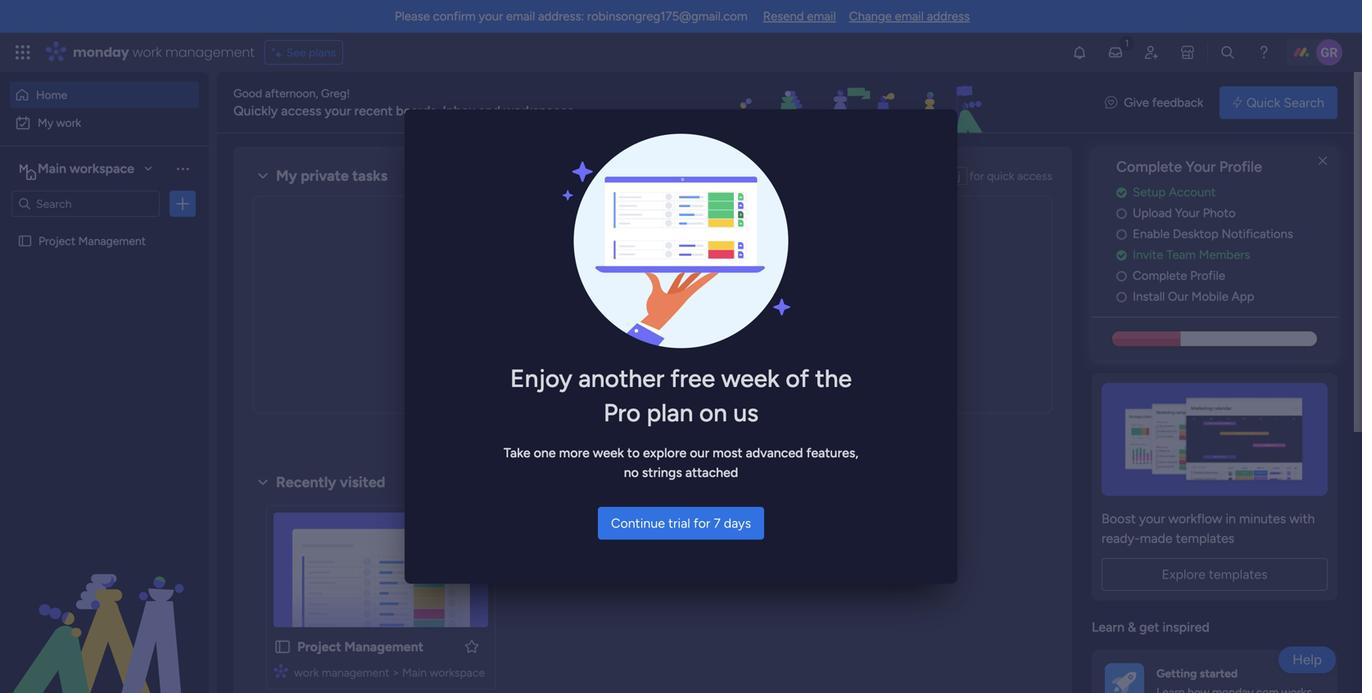 Task type: describe. For each thing, give the bounding box(es) containing it.
work for my
[[56, 116, 81, 130]]

home option
[[10, 82, 199, 108]]

1 horizontal spatial lottie animation element
[[629, 72, 1089, 134]]

plans
[[309, 45, 336, 59]]

learn & get inspired
[[1092, 620, 1210, 636]]

invite members image
[[1144, 44, 1160, 61]]

recent
[[354, 103, 393, 119]]

workflow
[[1169, 511, 1223, 527]]

7
[[714, 516, 721, 532]]

to
[[627, 446, 640, 461]]

management inside list box
[[78, 234, 146, 248]]

your for profile
[[1186, 158, 1216, 176]]

invite team members
[[1133, 248, 1251, 262]]

monday marketplace image
[[1180, 44, 1196, 61]]

take one more week to explore our most advanced features, no strings attached
[[504, 446, 859, 481]]

learn
[[1092, 620, 1125, 636]]

here
[[744, 330, 770, 345]]

install our mobile app
[[1133, 289, 1255, 304]]

1 vertical spatial access
[[1017, 169, 1053, 183]]

m
[[19, 162, 29, 176]]

1 vertical spatial project management
[[297, 640, 424, 655]]

setup account link
[[1117, 183, 1338, 202]]

complete profile
[[1133, 269, 1226, 283]]

circle o image for complete
[[1117, 270, 1127, 282]]

with
[[1290, 511, 1315, 527]]

workspace image
[[16, 160, 32, 178]]

change email address
[[849, 9, 970, 24]]

boards,
[[396, 103, 440, 119]]

work management > main workspace
[[294, 666, 485, 680]]

trial
[[668, 516, 690, 532]]

help
[[1293, 652, 1322, 669]]

boost your workflow in minutes with ready-made templates
[[1102, 511, 1315, 547]]

continue
[[611, 516, 665, 532]]

the
[[815, 364, 852, 394]]

email for change email address
[[895, 9, 924, 24]]

greg!
[[321, 86, 350, 100]]

inbox
[[443, 103, 475, 119]]

setup
[[1133, 185, 1166, 200]]

account
[[1169, 185, 1216, 200]]

access inside 'good afternoon, greg! quickly access your recent boards, inbox and workspaces'
[[281, 103, 322, 119]]

tasks for private
[[352, 167, 388, 185]]

templates inside button
[[1209, 567, 1268, 583]]

0 vertical spatial management
[[165, 43, 255, 61]]

and inside 'good afternoon, greg! quickly access your recent boards, inbox and workspaces'
[[479, 103, 500, 119]]

continue trial for 7 days
[[611, 516, 751, 532]]

1 vertical spatial profile
[[1190, 269, 1226, 283]]

please
[[395, 9, 430, 24]]

circle o image for install
[[1117, 291, 1127, 303]]

complete for complete your profile
[[1117, 158, 1182, 176]]

upload your photo link
[[1117, 204, 1338, 223]]

1 horizontal spatial workspace
[[430, 666, 485, 680]]

notifications image
[[1072, 44, 1088, 61]]

afternoon,
[[265, 86, 318, 100]]

update feed image
[[1108, 44, 1124, 61]]

complete for complete profile
[[1133, 269, 1187, 283]]

getting started
[[1157, 667, 1238, 681]]

help image
[[1256, 44, 1272, 61]]

enable desktop notifications
[[1133, 227, 1294, 242]]

all
[[663, 433, 674, 447]]

track personal tasks and reminders here
[[536, 330, 770, 345]]

1 horizontal spatial public board image
[[274, 639, 292, 657]]

j
[[958, 169, 961, 183]]

notifications
[[1222, 227, 1294, 242]]

my work link
[[10, 110, 199, 136]]

boost
[[1102, 511, 1136, 527]]

quick search button
[[1220, 86, 1338, 119]]

strings
[[642, 465, 682, 481]]

close recently visited image
[[253, 473, 273, 493]]

resend email
[[763, 9, 836, 24]]

enjoy
[[510, 364, 573, 394]]

1 horizontal spatial management
[[344, 640, 424, 655]]

my for my work
[[38, 116, 53, 130]]

circle o image for enable
[[1117, 228, 1127, 241]]

0 vertical spatial lottie animation image
[[629, 72, 1089, 134]]

ready-
[[1102, 531, 1140, 547]]

our
[[1168, 289, 1189, 304]]

0 horizontal spatial lottie animation image
[[0, 528, 209, 694]]

getting
[[1157, 667, 1197, 681]]

0 horizontal spatial lottie animation element
[[0, 528, 209, 694]]

see
[[286, 45, 306, 59]]

enable
[[1133, 227, 1170, 242]]

resend
[[763, 9, 804, 24]]

private
[[301, 167, 349, 185]]

quick
[[987, 169, 1015, 183]]

days
[[724, 516, 751, 532]]

upload your photo
[[1133, 206, 1236, 221]]

close my private tasks image
[[253, 166, 273, 186]]

search everything image
[[1220, 44, 1236, 61]]

features,
[[806, 446, 859, 461]]

dapulse x slim image
[[1313, 152, 1333, 171]]

minutes
[[1239, 511, 1286, 527]]

new task
[[640, 367, 688, 381]]

new
[[640, 367, 664, 381]]

for quick access
[[970, 169, 1053, 183]]

work for monday
[[132, 43, 162, 61]]

of
[[786, 364, 809, 394]]

invite team members link
[[1117, 246, 1338, 264]]

your inside 'good afternoon, greg! quickly access your recent boards, inbox and workspaces'
[[325, 103, 351, 119]]

show all
[[632, 433, 674, 447]]

week for no strings attached
[[593, 446, 624, 461]]

good afternoon, greg! quickly access your recent boards, inbox and workspaces
[[233, 86, 574, 119]]

explore
[[1162, 567, 1206, 583]]

public board image inside project management list box
[[17, 233, 33, 249]]

photo
[[1203, 206, 1236, 221]]

enable desktop notifications link
[[1117, 225, 1338, 244]]

monday work management
[[73, 43, 255, 61]]

desktop
[[1173, 227, 1219, 242]]

templates image image
[[1107, 383, 1323, 496]]

track
[[536, 330, 567, 345]]



Task type: locate. For each thing, give the bounding box(es) containing it.
members
[[1199, 248, 1251, 262]]

0 vertical spatial access
[[281, 103, 322, 119]]

email for resend email
[[807, 9, 836, 24]]

workspace up "search in workspace" field
[[70, 161, 134, 177]]

circle o image down check circle icon
[[1117, 270, 1127, 282]]

recently
[[276, 474, 336, 492]]

change email address link
[[849, 9, 970, 24]]

change
[[849, 9, 892, 24]]

circle o image up check circle icon
[[1117, 228, 1127, 241]]

one
[[534, 446, 556, 461]]

0 horizontal spatial my
[[38, 116, 53, 130]]

project management down "search in workspace" field
[[39, 234, 146, 248]]

inspired
[[1163, 620, 1210, 636]]

1 horizontal spatial access
[[1017, 169, 1053, 183]]

v2 user feedback image
[[1105, 94, 1118, 112]]

1 vertical spatial workspace
[[430, 666, 485, 680]]

my
[[38, 116, 53, 130], [276, 167, 297, 185]]

1 horizontal spatial project
[[297, 640, 341, 655]]

check circle image
[[1117, 249, 1127, 262]]

circle o image inside complete profile link
[[1117, 270, 1127, 282]]

&
[[1128, 620, 1136, 636]]

show
[[632, 433, 661, 447]]

3 email from the left
[[895, 9, 924, 24]]

1 vertical spatial circle o image
[[1117, 270, 1127, 282]]

0 horizontal spatial for
[[694, 516, 710, 532]]

tasks up new
[[624, 330, 654, 345]]

2 horizontal spatial work
[[294, 666, 319, 680]]

0 vertical spatial project management
[[39, 234, 146, 248]]

0 vertical spatial tasks
[[352, 167, 388, 185]]

see plans button
[[264, 40, 343, 65]]

0 horizontal spatial workspace
[[70, 161, 134, 177]]

1 horizontal spatial management
[[322, 666, 389, 680]]

0 vertical spatial templates
[[1176, 531, 1235, 547]]

0 vertical spatial week
[[721, 364, 780, 394]]

1 vertical spatial project
[[297, 640, 341, 655]]

complete up setup
[[1117, 158, 1182, 176]]

1 horizontal spatial work
[[132, 43, 162, 61]]

0 horizontal spatial management
[[78, 234, 146, 248]]

most
[[713, 446, 743, 461]]

public board image
[[17, 233, 33, 249], [274, 639, 292, 657]]

1 vertical spatial your
[[325, 103, 351, 119]]

project
[[39, 234, 75, 248], [297, 640, 341, 655]]

0 vertical spatial lottie animation element
[[629, 72, 1089, 134]]

1 horizontal spatial my
[[276, 167, 297, 185]]

on
[[699, 399, 727, 428]]

getting started element
[[1092, 651, 1338, 694]]

my for my private tasks
[[276, 167, 297, 185]]

work right monday
[[132, 43, 162, 61]]

0 vertical spatial profile
[[1220, 158, 1262, 176]]

circle o image
[[1117, 228, 1127, 241], [1117, 270, 1127, 282]]

option
[[0, 227, 209, 230]]

main right >
[[402, 666, 427, 680]]

for inside button
[[694, 516, 710, 532]]

explore templates
[[1162, 567, 1268, 583]]

0 horizontal spatial work
[[56, 116, 81, 130]]

week inside the enjoy another free week of the pro plan on us
[[721, 364, 780, 394]]

email left address:
[[506, 9, 535, 24]]

work
[[132, 43, 162, 61], [56, 116, 81, 130], [294, 666, 319, 680]]

advanced
[[746, 446, 803, 461]]

0 horizontal spatial your
[[325, 103, 351, 119]]

0 horizontal spatial email
[[506, 9, 535, 24]]

1 vertical spatial management
[[344, 640, 424, 655]]

my private tasks
[[276, 167, 388, 185]]

1 vertical spatial my
[[276, 167, 297, 185]]

recently visited
[[276, 474, 385, 492]]

invite
[[1133, 248, 1164, 262]]

more
[[559, 446, 590, 461]]

enjoy another free week of the pro plan on us
[[510, 364, 852, 428]]

your
[[479, 9, 503, 24], [325, 103, 351, 119], [1139, 511, 1165, 527]]

work down home
[[56, 116, 81, 130]]

circle o image inside enable desktop notifications 'link'
[[1117, 228, 1127, 241]]

circle o image inside upload your photo link
[[1117, 208, 1127, 220]]

project management up work management > main workspace
[[297, 640, 424, 655]]

1 email from the left
[[506, 9, 535, 24]]

1 circle o image from the top
[[1117, 208, 1127, 220]]

home
[[36, 88, 67, 102]]

good
[[233, 86, 262, 100]]

reminders
[[682, 330, 740, 345]]

0 vertical spatial for
[[970, 169, 984, 183]]

personal
[[571, 330, 620, 345]]

1 circle o image from the top
[[1117, 228, 1127, 241]]

1 vertical spatial complete
[[1133, 269, 1187, 283]]

1 image
[[1120, 34, 1135, 52]]

lottie animation element
[[629, 72, 1089, 134], [0, 528, 209, 694]]

1 vertical spatial templates
[[1209, 567, 1268, 583]]

see plans
[[286, 45, 336, 59]]

1 horizontal spatial email
[[807, 9, 836, 24]]

confirm
[[433, 9, 476, 24]]

0 horizontal spatial and
[[479, 103, 500, 119]]

made
[[1140, 531, 1173, 547]]

0 horizontal spatial week
[[593, 446, 624, 461]]

free
[[671, 364, 715, 394]]

resend email link
[[763, 9, 836, 24]]

your up account
[[1186, 158, 1216, 176]]

templates right explore
[[1209, 567, 1268, 583]]

please confirm your email address: robinsongreg175@gmail.com
[[395, 9, 748, 24]]

new task button
[[611, 360, 695, 387], [611, 360, 695, 387]]

0 vertical spatial circle o image
[[1117, 228, 1127, 241]]

robinsongreg175@gmail.com
[[587, 9, 748, 24]]

your right confirm
[[479, 9, 503, 24]]

workspace selection element
[[16, 159, 137, 180]]

0 vertical spatial my
[[38, 116, 53, 130]]

templates inside boost your workflow in minutes with ready-made templates
[[1176, 531, 1235, 547]]

and
[[479, 103, 500, 119], [657, 330, 679, 345]]

week inside take one more week to explore our most advanced features, no strings attached
[[593, 446, 624, 461]]

your up made
[[1139, 511, 1165, 527]]

2 vertical spatial work
[[294, 666, 319, 680]]

circle o image inside "install our mobile app" link
[[1117, 291, 1127, 303]]

tasks right private
[[352, 167, 388, 185]]

started
[[1200, 667, 1238, 681]]

workspace down add to favorites image
[[430, 666, 485, 680]]

your inside boost your workflow in minutes with ready-made templates
[[1139, 511, 1165, 527]]

0 vertical spatial main
[[38, 161, 66, 177]]

1 horizontal spatial lottie animation image
[[629, 72, 1089, 134]]

profile up setup account link
[[1220, 158, 1262, 176]]

1 vertical spatial for
[[694, 516, 710, 532]]

explore
[[643, 446, 687, 461]]

explore templates button
[[1102, 559, 1328, 591]]

add to favorites image
[[464, 639, 480, 655]]

email
[[506, 9, 535, 24], [807, 9, 836, 24], [895, 9, 924, 24]]

0 horizontal spatial access
[[281, 103, 322, 119]]

0 vertical spatial workspace
[[70, 161, 134, 177]]

and right 'inbox'
[[479, 103, 500, 119]]

project up work management > main workspace
[[297, 640, 341, 655]]

your down account
[[1175, 206, 1200, 221]]

1 horizontal spatial and
[[657, 330, 679, 345]]

2 circle o image from the top
[[1117, 291, 1127, 303]]

install
[[1133, 289, 1165, 304]]

1 horizontal spatial tasks
[[624, 330, 654, 345]]

install our mobile app link
[[1117, 288, 1338, 306]]

1 vertical spatial main
[[402, 666, 427, 680]]

show all button
[[625, 427, 681, 453]]

take
[[504, 446, 531, 461]]

1 vertical spatial public board image
[[274, 639, 292, 657]]

profile up mobile
[[1190, 269, 1226, 283]]

get
[[1140, 620, 1160, 636]]

0 vertical spatial management
[[78, 234, 146, 248]]

0 horizontal spatial main
[[38, 161, 66, 177]]

0 horizontal spatial management
[[165, 43, 255, 61]]

1 vertical spatial your
[[1175, 206, 1200, 221]]

home link
[[10, 82, 199, 108]]

complete up install
[[1133, 269, 1187, 283]]

1 horizontal spatial for
[[970, 169, 984, 183]]

1 vertical spatial and
[[657, 330, 679, 345]]

task
[[667, 367, 688, 381]]

for
[[970, 169, 984, 183], [694, 516, 710, 532]]

circle o image
[[1117, 208, 1127, 220], [1117, 291, 1127, 303]]

0 vertical spatial public board image
[[17, 233, 33, 249]]

your inside upload your photo link
[[1175, 206, 1200, 221]]

for left 7
[[694, 516, 710, 532]]

>
[[392, 666, 399, 680]]

2 circle o image from the top
[[1117, 270, 1127, 282]]

complete your profile
[[1117, 158, 1262, 176]]

2 horizontal spatial your
[[1139, 511, 1165, 527]]

continue trial for 7 days button
[[598, 508, 764, 540]]

circle o image left install
[[1117, 291, 1127, 303]]

lottie animation image
[[629, 72, 1089, 134], [0, 528, 209, 694]]

access down afternoon,
[[281, 103, 322, 119]]

my work
[[38, 116, 81, 130]]

week
[[721, 364, 780, 394], [593, 446, 624, 461]]

1 horizontal spatial your
[[479, 9, 503, 24]]

1 vertical spatial week
[[593, 446, 624, 461]]

your down greg!
[[325, 103, 351, 119]]

tasks for personal
[[624, 330, 654, 345]]

management up good
[[165, 43, 255, 61]]

main right workspace icon
[[38, 161, 66, 177]]

give
[[1124, 95, 1149, 110]]

management left >
[[322, 666, 389, 680]]

public board image down workspace icon
[[17, 233, 33, 249]]

search
[[1284, 95, 1325, 111]]

0 vertical spatial project
[[39, 234, 75, 248]]

upload
[[1133, 206, 1172, 221]]

management down "search in workspace" field
[[78, 234, 146, 248]]

my work option
[[10, 110, 199, 136]]

no
[[624, 465, 639, 481]]

0 horizontal spatial project
[[39, 234, 75, 248]]

help button
[[1279, 647, 1336, 674]]

select product image
[[15, 44, 31, 61]]

0 vertical spatial complete
[[1117, 158, 1182, 176]]

component image
[[274, 664, 288, 679]]

0 vertical spatial your
[[479, 9, 503, 24]]

1 vertical spatial management
[[322, 666, 389, 680]]

quick search
[[1247, 95, 1325, 111]]

greg robinson image
[[1316, 39, 1343, 66]]

2 vertical spatial your
[[1139, 511, 1165, 527]]

0 vertical spatial your
[[1186, 158, 1216, 176]]

project management list box
[[0, 224, 209, 476]]

1 horizontal spatial week
[[721, 364, 780, 394]]

public board image up component icon
[[274, 639, 292, 657]]

for right j
[[970, 169, 984, 183]]

circle o image down check circle image
[[1117, 208, 1127, 220]]

work inside option
[[56, 116, 81, 130]]

my inside option
[[38, 116, 53, 130]]

your for photo
[[1175, 206, 1200, 221]]

work right component icon
[[294, 666, 319, 680]]

and up new task
[[657, 330, 679, 345]]

email right resend
[[807, 9, 836, 24]]

my right the close my private tasks image
[[276, 167, 297, 185]]

1 vertical spatial circle o image
[[1117, 291, 1127, 303]]

1 vertical spatial tasks
[[624, 330, 654, 345]]

project inside list box
[[39, 234, 75, 248]]

check circle image
[[1117, 187, 1127, 199]]

quickly
[[233, 103, 278, 119]]

feedback
[[1152, 95, 1204, 110]]

email right 'change'
[[895, 9, 924, 24]]

1 vertical spatial lottie animation image
[[0, 528, 209, 694]]

tasks
[[352, 167, 388, 185], [624, 330, 654, 345]]

project down "search in workspace" field
[[39, 234, 75, 248]]

2 email from the left
[[807, 9, 836, 24]]

project management inside project management list box
[[39, 234, 146, 248]]

1 horizontal spatial main
[[402, 666, 427, 680]]

week up us
[[721, 364, 780, 394]]

0 horizontal spatial project management
[[39, 234, 146, 248]]

mobile
[[1192, 289, 1229, 304]]

Search in workspace field
[[34, 195, 137, 213]]

1 vertical spatial work
[[56, 116, 81, 130]]

0 vertical spatial work
[[132, 43, 162, 61]]

templates down "workflow"
[[1176, 531, 1235, 547]]

my down home
[[38, 116, 53, 130]]

attached
[[685, 465, 738, 481]]

main inside workspace selection element
[[38, 161, 66, 177]]

our
[[690, 446, 710, 461]]

2 horizontal spatial email
[[895, 9, 924, 24]]

quick
[[1247, 95, 1281, 111]]

address
[[927, 9, 970, 24]]

1 horizontal spatial project management
[[297, 640, 424, 655]]

v2 bolt switch image
[[1233, 94, 1243, 112]]

0 horizontal spatial tasks
[[352, 167, 388, 185]]

week left to
[[593, 446, 624, 461]]

0 horizontal spatial public board image
[[17, 233, 33, 249]]

week for pro plan on us
[[721, 364, 780, 394]]

1 vertical spatial lottie animation element
[[0, 528, 209, 694]]

give feedback
[[1124, 95, 1204, 110]]

circle o image for upload
[[1117, 208, 1127, 220]]

0 vertical spatial and
[[479, 103, 500, 119]]

management up work management > main workspace
[[344, 640, 424, 655]]

address:
[[538, 9, 584, 24]]

visited
[[340, 474, 385, 492]]

0 vertical spatial circle o image
[[1117, 208, 1127, 220]]

us
[[733, 399, 759, 428]]

access right quick
[[1017, 169, 1053, 183]]



Task type: vqa. For each thing, say whether or not it's contained in the screenshot.
New Doc 2
no



